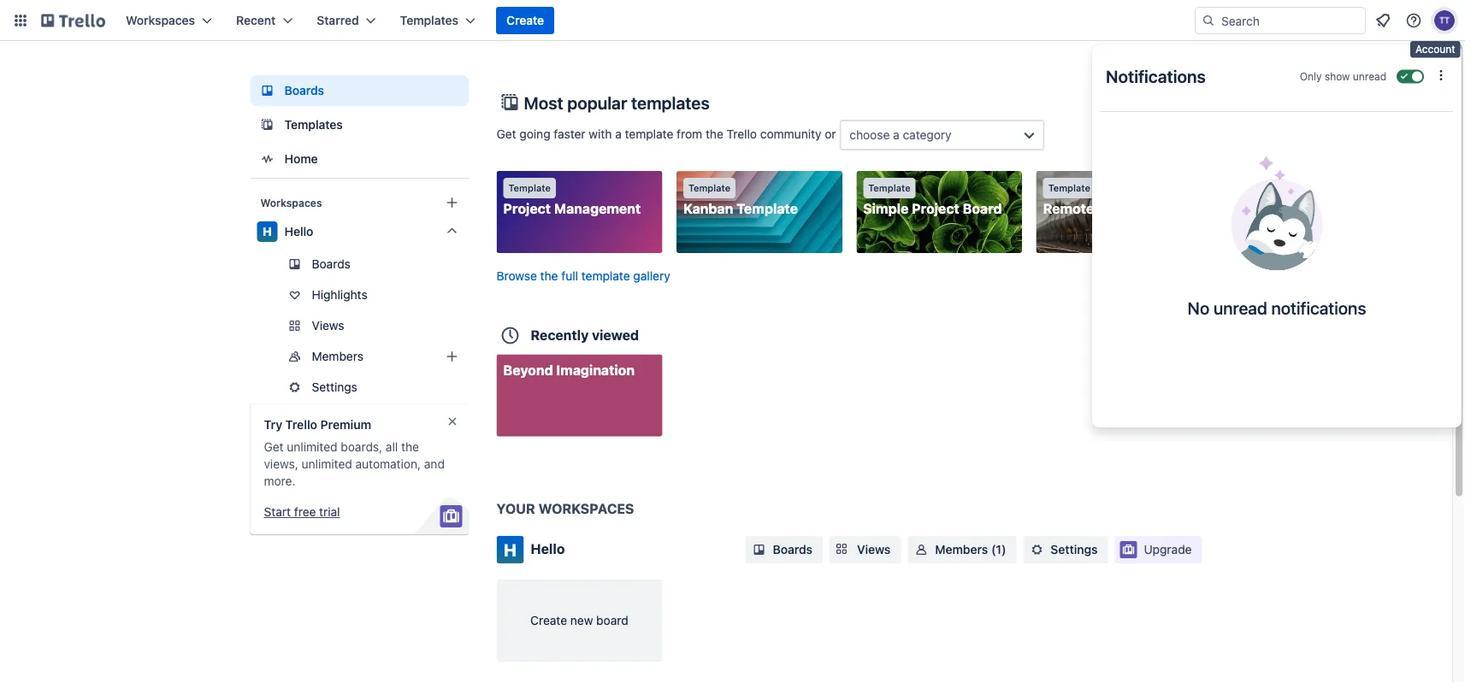 Task type: vqa. For each thing, say whether or not it's contained in the screenshot.
first Click to unstar this board. It will be removed from your starred list. icon from the left
no



Task type: describe. For each thing, give the bounding box(es) containing it.
create for create new board
[[530, 614, 567, 628]]

board image
[[257, 80, 278, 101]]

0 horizontal spatial settings link
[[250, 374, 469, 401]]

start free trial
[[264, 505, 340, 519]]

with
[[589, 127, 612, 141]]

highlights
[[312, 288, 368, 302]]

and
[[424, 457, 445, 471]]

views,
[[264, 457, 298, 471]]

0 vertical spatial template
[[625, 127, 674, 141]]

0 vertical spatial unlimited
[[287, 440, 338, 454]]

template right kanban
[[737, 201, 798, 217]]

views for bottommost views link
[[857, 543, 891, 557]]

members link
[[250, 343, 469, 370]]

only
[[1300, 71, 1322, 83]]

get going faster with a template from the trello community or
[[497, 127, 839, 141]]

show
[[1325, 71, 1350, 83]]

sm image for settings
[[1029, 542, 1046, 559]]

boards link for views
[[746, 536, 823, 564]]

template for simple
[[869, 183, 911, 194]]

no
[[1188, 298, 1210, 318]]

0 vertical spatial trello
[[727, 127, 757, 141]]

highlights link
[[250, 281, 469, 309]]

community
[[760, 127, 822, 141]]

starred button
[[307, 7, 386, 34]]

beyond
[[503, 362, 553, 378]]

try
[[264, 418, 282, 432]]

home link
[[250, 144, 469, 175]]

trial
[[319, 505, 340, 519]]

create new board
[[530, 614, 629, 628]]

1 vertical spatial views link
[[830, 536, 901, 564]]

2 sm image from the left
[[913, 542, 930, 559]]

upgrade button
[[1115, 536, 1202, 564]]

only show unread
[[1300, 71, 1387, 83]]

automation,
[[355, 457, 421, 471]]

browse
[[497, 269, 537, 283]]

home
[[284, 152, 318, 166]]

most popular templates
[[524, 92, 710, 112]]

the for try trello premium get unlimited boards, all the views, unlimited automation, and more.
[[401, 440, 419, 454]]

going
[[520, 127, 551, 141]]

boards,
[[341, 440, 382, 454]]

beyond imagination link
[[497, 355, 662, 437]]

faster
[[554, 127, 586, 141]]

0 horizontal spatial hello
[[284, 225, 313, 239]]

hub
[[1137, 201, 1164, 217]]

sm image for boards
[[751, 542, 768, 559]]

template simple project board
[[863, 183, 1002, 217]]

viewed
[[592, 327, 639, 343]]

boards link for highlights
[[250, 251, 469, 278]]

board
[[596, 614, 629, 628]]

0 horizontal spatial views link
[[250, 312, 469, 340]]

more.
[[264, 474, 296, 488]]

board
[[963, 201, 1002, 217]]

beyond imagination
[[503, 362, 635, 378]]

search image
[[1202, 14, 1216, 27]]

primary element
[[0, 0, 1465, 41]]

category
[[903, 128, 952, 142]]

create for create
[[506, 13, 544, 27]]

0 horizontal spatial unread
[[1214, 298, 1268, 318]]

create button
[[496, 7, 554, 34]]

browse the full template gallery link
[[497, 269, 670, 283]]

recent button
[[226, 7, 303, 34]]

0 notifications image
[[1373, 10, 1394, 31]]

simple
[[863, 201, 909, 217]]

kanban
[[683, 201, 733, 217]]

get inside try trello premium get unlimited boards, all the views, unlimited automation, and more.
[[264, 440, 284, 454]]

0 horizontal spatial templates
[[284, 118, 343, 132]]

views for the left views link
[[312, 319, 344, 333]]

members (1)
[[935, 543, 1006, 557]]

1 horizontal spatial a
[[893, 128, 900, 142]]

template kanban template
[[683, 183, 798, 217]]

workspaces
[[539, 501, 634, 517]]

imagination
[[556, 362, 635, 378]]

popular
[[567, 92, 627, 112]]

choose a category
[[850, 128, 952, 142]]

open information menu image
[[1406, 12, 1423, 29]]

or
[[825, 127, 836, 141]]



Task type: locate. For each thing, give the bounding box(es) containing it.
remote
[[1043, 201, 1094, 217]]

management
[[554, 201, 641, 217]]

account
[[1416, 43, 1456, 55]]

1 vertical spatial template
[[582, 269, 630, 283]]

template down the templates
[[625, 127, 674, 141]]

a right choose
[[893, 128, 900, 142]]

team
[[1098, 201, 1133, 217]]

2 vertical spatial the
[[401, 440, 419, 454]]

members for members
[[312, 349, 364, 364]]

unlimited
[[287, 440, 338, 454], [302, 457, 352, 471]]

unlimited down boards,
[[302, 457, 352, 471]]

0 horizontal spatial workspaces
[[126, 13, 195, 27]]

the for get going faster with a template from the trello community or
[[706, 127, 724, 141]]

1 horizontal spatial views link
[[830, 536, 901, 564]]

1 vertical spatial get
[[264, 440, 284, 454]]

views link
[[250, 312, 469, 340], [830, 536, 901, 564]]

hello down 'home'
[[284, 225, 313, 239]]

templates
[[400, 13, 459, 27], [284, 118, 343, 132]]

workspaces button
[[115, 7, 222, 34]]

0 vertical spatial unread
[[1353, 71, 1387, 83]]

settings link down members link at left bottom
[[250, 374, 469, 401]]

Search field
[[1216, 8, 1365, 33]]

trello
[[727, 127, 757, 141], [285, 418, 317, 432]]

choose
[[850, 128, 890, 142]]

workspaces inside popup button
[[126, 13, 195, 27]]

boards for highlights
[[312, 257, 351, 271]]

boards link
[[250, 75, 469, 106], [250, 251, 469, 278], [746, 536, 823, 564]]

1 horizontal spatial unread
[[1353, 71, 1387, 83]]

trello inside try trello premium get unlimited boards, all the views, unlimited automation, and more.
[[285, 418, 317, 432]]

2 vertical spatial boards
[[773, 543, 813, 557]]

settings up premium
[[312, 380, 357, 394]]

unread right no at top
[[1214, 298, 1268, 318]]

1 vertical spatial settings link
[[1023, 536, 1108, 564]]

try trello premium get unlimited boards, all the views, unlimited automation, and more.
[[264, 418, 445, 488]]

create up the most
[[506, 13, 544, 27]]

0 vertical spatial h
[[263, 225, 272, 239]]

all
[[386, 440, 398, 454]]

recently
[[531, 327, 589, 343]]

a right 'with'
[[615, 127, 622, 141]]

1 vertical spatial views
[[857, 543, 891, 557]]

the left full
[[540, 269, 558, 283]]

get left going
[[497, 127, 516, 141]]

settings
[[312, 380, 357, 394], [1051, 543, 1098, 557]]

the
[[706, 127, 724, 141], [540, 269, 558, 283], [401, 440, 419, 454]]

0 horizontal spatial the
[[401, 440, 419, 454]]

settings link right (1)
[[1023, 536, 1108, 564]]

1 horizontal spatial project
[[912, 201, 960, 217]]

unlimited up views,
[[287, 440, 338, 454]]

1 vertical spatial unread
[[1214, 298, 1268, 318]]

your
[[497, 501, 535, 517]]

h down your at left bottom
[[504, 540, 517, 560]]

template
[[509, 183, 551, 194], [689, 183, 731, 194], [869, 183, 911, 194], [1048, 183, 1091, 194], [737, 201, 798, 217]]

members left (1)
[[935, 543, 988, 557]]

project left board
[[912, 201, 960, 217]]

start
[[264, 505, 291, 519]]

1 horizontal spatial members
[[935, 543, 988, 557]]

h down home 'image'
[[263, 225, 272, 239]]

create a workspace image
[[442, 192, 462, 213]]

template down going
[[509, 183, 551, 194]]

the right all at bottom
[[401, 440, 419, 454]]

1 vertical spatial settings
[[1051, 543, 1098, 557]]

0 horizontal spatial settings
[[312, 380, 357, 394]]

0 vertical spatial create
[[506, 13, 544, 27]]

0 horizontal spatial get
[[264, 440, 284, 454]]

gallery
[[633, 269, 670, 283]]

1 vertical spatial members
[[935, 543, 988, 557]]

(1)
[[991, 543, 1006, 557]]

notifications
[[1272, 298, 1367, 318]]

back to home image
[[41, 7, 105, 34]]

0 vertical spatial hello
[[284, 225, 313, 239]]

1 horizontal spatial h
[[504, 540, 517, 560]]

0 vertical spatial members
[[312, 349, 364, 364]]

get up views,
[[264, 440, 284, 454]]

templates right "starred" dropdown button in the top of the page
[[400, 13, 459, 27]]

starred
[[317, 13, 359, 27]]

0 vertical spatial get
[[497, 127, 516, 141]]

start free trial button
[[264, 504, 340, 521]]

1 horizontal spatial hello
[[531, 541, 565, 557]]

2 vertical spatial boards link
[[746, 536, 823, 564]]

members down highlights
[[312, 349, 364, 364]]

templates
[[631, 92, 710, 112]]

0 vertical spatial workspaces
[[126, 13, 195, 27]]

1 vertical spatial boards
[[312, 257, 351, 271]]

taco image
[[1231, 157, 1323, 270]]

h
[[263, 225, 272, 239], [504, 540, 517, 560]]

1 vertical spatial h
[[504, 540, 517, 560]]

3 sm image from the left
[[1029, 542, 1046, 559]]

project inside template simple project board
[[912, 201, 960, 217]]

1 vertical spatial workspaces
[[260, 197, 322, 209]]

project inside template project management
[[503, 201, 551, 217]]

the right from
[[706, 127, 724, 141]]

get
[[497, 127, 516, 141], [264, 440, 284, 454]]

0 vertical spatial settings link
[[250, 374, 469, 401]]

sm image inside settings link
[[1029, 542, 1046, 559]]

0 vertical spatial settings
[[312, 380, 357, 394]]

template inside template simple project board
[[869, 183, 911, 194]]

1 horizontal spatial settings link
[[1023, 536, 1108, 564]]

template
[[625, 127, 674, 141], [582, 269, 630, 283]]

0 horizontal spatial sm image
[[751, 542, 768, 559]]

template inside template project management
[[509, 183, 551, 194]]

settings right (1)
[[1051, 543, 1098, 557]]

trello right try
[[285, 418, 317, 432]]

project
[[503, 201, 551, 217], [912, 201, 960, 217]]

hello
[[284, 225, 313, 239], [531, 541, 565, 557]]

project up browse
[[503, 201, 551, 217]]

template up kanban
[[689, 183, 731, 194]]

views
[[312, 319, 344, 333], [857, 543, 891, 557]]

0 vertical spatial boards link
[[250, 75, 469, 106]]

settings for left settings link
[[312, 380, 357, 394]]

2 horizontal spatial sm image
[[1029, 542, 1046, 559]]

home image
[[257, 149, 278, 169]]

settings for right settings link
[[1051, 543, 1098, 557]]

unread
[[1353, 71, 1387, 83], [1214, 298, 1268, 318]]

sm image
[[751, 542, 768, 559], [913, 542, 930, 559], [1029, 542, 1046, 559]]

new
[[570, 614, 593, 628]]

0 horizontal spatial views
[[312, 319, 344, 333]]

template up remote
[[1048, 183, 1091, 194]]

trello left community
[[727, 127, 757, 141]]

0 horizontal spatial trello
[[285, 418, 317, 432]]

from
[[677, 127, 702, 141]]

hello down your workspaces
[[531, 541, 565, 557]]

1 horizontal spatial workspaces
[[260, 197, 322, 209]]

recently viewed
[[531, 327, 639, 343]]

upgrade
[[1144, 543, 1192, 557]]

settings link
[[250, 374, 469, 401], [1023, 536, 1108, 564]]

1 sm image from the left
[[751, 542, 768, 559]]

0 vertical spatial views link
[[250, 312, 469, 340]]

1 horizontal spatial the
[[540, 269, 558, 283]]

1 horizontal spatial templates
[[400, 13, 459, 27]]

template for kanban
[[689, 183, 731, 194]]

boards for views
[[773, 543, 813, 557]]

1 horizontal spatial settings
[[1051, 543, 1098, 557]]

1 horizontal spatial views
[[857, 543, 891, 557]]

0 vertical spatial the
[[706, 127, 724, 141]]

1 vertical spatial boards link
[[250, 251, 469, 278]]

recent
[[236, 13, 276, 27]]

0 vertical spatial boards
[[284, 83, 324, 98]]

account tooltip
[[1411, 41, 1461, 58]]

1 vertical spatial templates
[[284, 118, 343, 132]]

free
[[294, 505, 316, 519]]

members for members (1)
[[935, 543, 988, 557]]

0 horizontal spatial a
[[615, 127, 622, 141]]

templates up 'home'
[[284, 118, 343, 132]]

most
[[524, 92, 563, 112]]

templates inside dropdown button
[[400, 13, 459, 27]]

create inside create button
[[506, 13, 544, 27]]

workspaces
[[126, 13, 195, 27], [260, 197, 322, 209]]

add image
[[442, 346, 462, 367]]

template project management
[[503, 183, 641, 217]]

template remote team hub
[[1043, 183, 1164, 217]]

premium
[[320, 418, 371, 432]]

template right full
[[582, 269, 630, 283]]

1 vertical spatial unlimited
[[302, 457, 352, 471]]

template for project
[[509, 183, 551, 194]]

template board image
[[257, 115, 278, 135]]

template inside template remote team hub
[[1048, 183, 1091, 194]]

0 vertical spatial views
[[312, 319, 344, 333]]

templates button
[[390, 7, 486, 34]]

0 horizontal spatial h
[[263, 225, 272, 239]]

1 horizontal spatial get
[[497, 127, 516, 141]]

0 horizontal spatial members
[[312, 349, 364, 364]]

0 vertical spatial templates
[[400, 13, 459, 27]]

create
[[506, 13, 544, 27], [530, 614, 567, 628]]

the inside try trello premium get unlimited boards, all the views, unlimited automation, and more.
[[401, 440, 419, 454]]

your workspaces
[[497, 501, 634, 517]]

sm image inside boards link
[[751, 542, 768, 559]]

browse the full template gallery
[[497, 269, 670, 283]]

1 project from the left
[[503, 201, 551, 217]]

1 vertical spatial hello
[[531, 541, 565, 557]]

no unread notifications
[[1188, 298, 1367, 318]]

2 project from the left
[[912, 201, 960, 217]]

1 horizontal spatial trello
[[727, 127, 757, 141]]

1 horizontal spatial sm image
[[913, 542, 930, 559]]

full
[[561, 269, 578, 283]]

1 vertical spatial trello
[[285, 418, 317, 432]]

notifications
[[1106, 66, 1206, 86]]

members
[[312, 349, 364, 364], [935, 543, 988, 557]]

boards
[[284, 83, 324, 98], [312, 257, 351, 271], [773, 543, 813, 557]]

unread right show
[[1353, 71, 1387, 83]]

terry turtle (terryturtle) image
[[1435, 10, 1455, 31]]

template up simple
[[869, 183, 911, 194]]

1 vertical spatial create
[[530, 614, 567, 628]]

1 vertical spatial the
[[540, 269, 558, 283]]

0 horizontal spatial project
[[503, 201, 551, 217]]

template for remote
[[1048, 183, 1091, 194]]

2 horizontal spatial the
[[706, 127, 724, 141]]

create left new
[[530, 614, 567, 628]]

templates link
[[250, 109, 469, 140]]



